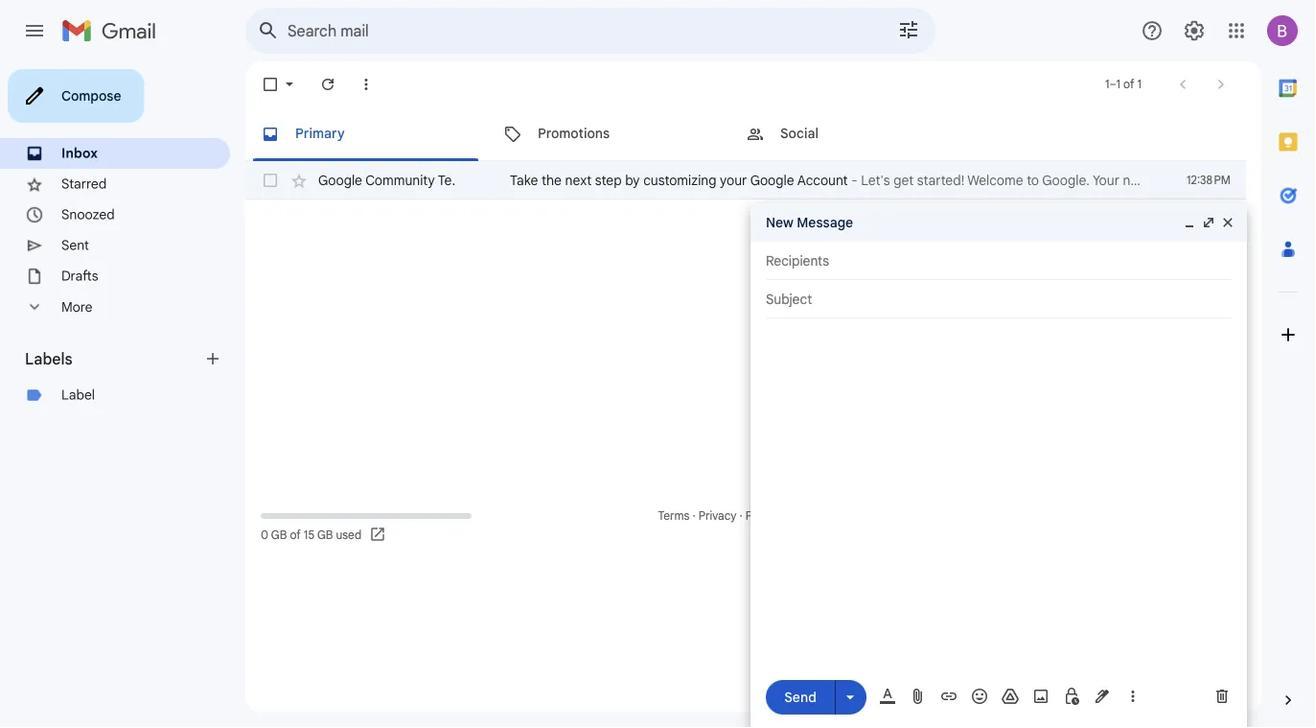 Task type: vqa. For each thing, say whether or not it's contained in the screenshot.
...still important/not-important
no



Task type: locate. For each thing, give the bounding box(es) containing it.
of right –
[[1124, 77, 1135, 92]]

compose button
[[8, 69, 144, 123]]

1 – 1 of 1
[[1106, 77, 1142, 92]]

0 horizontal spatial tab list
[[246, 107, 1247, 161]]

labels navigation
[[0, 61, 246, 727]]

google
[[318, 172, 362, 188], [751, 172, 795, 188]]

of inside footer
[[290, 528, 301, 542]]

15
[[304, 528, 315, 542]]

insert emoji ‪(⌘⇧2)‬ image
[[971, 687, 990, 706]]

None search field
[[246, 8, 936, 54]]

1
[[1106, 77, 1110, 92], [1117, 77, 1121, 92], [1138, 77, 1142, 92]]

0 horizontal spatial of
[[290, 528, 301, 542]]

main content
[[246, 107, 1247, 199]]

discard draft ‪(⌘⇧d)‬ image
[[1213, 687, 1232, 706]]

row containing google community te.
[[246, 161, 1247, 199]]

snoozed link
[[61, 206, 115, 223]]

terms · privacy · program policies
[[658, 509, 833, 523]]

advanced search options image
[[890, 11, 928, 49]]

customizing
[[644, 172, 717, 188]]

gb
[[271, 528, 287, 542], [317, 528, 333, 542]]

more send options image
[[841, 687, 860, 707]]

message
[[797, 214, 854, 231]]

insert signature image
[[1093, 687, 1113, 706]]

toggle confidential mode image
[[1063, 687, 1082, 706]]

account
[[798, 172, 848, 188]]

· right the privacy
[[740, 509, 743, 523]]

google down the primary
[[318, 172, 362, 188]]

labels
[[25, 349, 72, 368]]

support image
[[1141, 19, 1164, 42]]

pop out image
[[1202, 215, 1217, 230]]

2 horizontal spatial 1
[[1138, 77, 1142, 92]]

0
[[261, 528, 269, 542]]

new message
[[766, 214, 854, 231]]

2 gb from the left
[[317, 528, 333, 542]]

0 horizontal spatial 1
[[1106, 77, 1110, 92]]

0 horizontal spatial gb
[[271, 528, 287, 542]]

tab list containing primary
[[246, 107, 1247, 161]]

terms link
[[658, 509, 690, 523]]

insert link ‪(⌘k)‬ image
[[940, 687, 959, 706]]

step
[[595, 172, 622, 188]]

-
[[852, 172, 858, 188]]

1 horizontal spatial gb
[[317, 528, 333, 542]]

starred link
[[61, 176, 107, 192]]

more options image
[[1128, 687, 1139, 706]]

Search mail text field
[[288, 21, 844, 40]]

1 horizontal spatial google
[[751, 172, 795, 188]]

3 1 from the left
[[1138, 77, 1142, 92]]

of
[[1124, 77, 1135, 92], [290, 528, 301, 542]]

inbox link
[[61, 145, 98, 162]]

row
[[246, 161, 1247, 199]]

take the next step by customizing your google account -
[[510, 172, 861, 188]]

gb right 0
[[271, 528, 287, 542]]

·
[[693, 509, 696, 523], [740, 509, 743, 523]]

1 horizontal spatial 1
[[1117, 77, 1121, 92]]

terms
[[658, 509, 690, 523]]

drafts
[[61, 268, 98, 284]]

0 horizontal spatial ·
[[693, 509, 696, 523]]

minimize image
[[1183, 215, 1198, 230]]

new
[[766, 214, 794, 231]]

starred
[[61, 176, 107, 192]]

gb right 15 on the bottom of page
[[317, 528, 333, 542]]

0 horizontal spatial google
[[318, 172, 362, 188]]

of left 15 on the bottom of page
[[290, 528, 301, 542]]

None checkbox
[[261, 75, 280, 94], [261, 171, 280, 190], [261, 75, 280, 94], [261, 171, 280, 190]]

social tab
[[731, 107, 973, 161]]

2 google from the left
[[751, 172, 795, 188]]

footer containing terms
[[246, 506, 1247, 545]]

footer
[[246, 506, 1247, 545]]

sent
[[61, 237, 89, 254]]

1 horizontal spatial ·
[[740, 509, 743, 523]]

1 horizontal spatial of
[[1124, 77, 1135, 92]]

label
[[61, 387, 95, 403]]

tab list
[[1262, 61, 1316, 658], [246, 107, 1247, 161]]

promotions tab
[[488, 107, 730, 161]]

1 vertical spatial of
[[290, 528, 301, 542]]

privacy link
[[699, 509, 737, 523]]

google right your
[[751, 172, 795, 188]]

more image
[[357, 75, 376, 94]]

promotions
[[538, 125, 610, 142]]

close image
[[1221, 215, 1236, 230]]

te.
[[438, 172, 456, 188]]

google community te.
[[318, 172, 456, 188]]

· right terms
[[693, 509, 696, 523]]

–
[[1110, 77, 1117, 92]]



Task type: describe. For each thing, give the bounding box(es) containing it.
1 · from the left
[[693, 509, 696, 523]]

the
[[542, 172, 562, 188]]

1 horizontal spatial tab list
[[1262, 61, 1316, 658]]

sent link
[[61, 237, 89, 254]]

main content containing primary
[[246, 107, 1247, 199]]

policies
[[794, 509, 833, 523]]

next
[[565, 172, 592, 188]]

Subject field
[[766, 290, 1232, 309]]

social
[[781, 125, 819, 142]]

primary tab
[[246, 107, 486, 161]]

attach files image
[[909, 687, 928, 706]]

settings image
[[1184, 19, 1207, 42]]

refresh image
[[318, 75, 338, 94]]

inbox
[[61, 145, 98, 162]]

insert files using drive image
[[1001, 687, 1020, 706]]

2 1 from the left
[[1117, 77, 1121, 92]]

1 google from the left
[[318, 172, 362, 188]]

2 · from the left
[[740, 509, 743, 523]]

insert photo image
[[1032, 687, 1051, 706]]

main menu image
[[23, 19, 46, 42]]

1 gb from the left
[[271, 528, 287, 542]]

your
[[720, 172, 747, 188]]

used
[[336, 528, 362, 542]]

primary
[[295, 125, 345, 142]]

take
[[510, 172, 538, 188]]

labels heading
[[25, 349, 203, 368]]

search mail image
[[251, 13, 286, 48]]

label link
[[61, 387, 95, 403]]

0 gb of 15 gb used
[[261, 528, 362, 542]]

community
[[366, 172, 435, 188]]

0 vertical spatial of
[[1124, 77, 1135, 92]]

new message dialog
[[751, 203, 1248, 727]]

more button
[[0, 292, 230, 322]]

send
[[785, 688, 817, 705]]

snoozed
[[61, 206, 115, 223]]

compose
[[61, 87, 121, 104]]

send button
[[766, 680, 835, 714]]

recipients
[[766, 252, 830, 269]]

program
[[746, 509, 791, 523]]

drafts link
[[61, 268, 98, 284]]

more
[[61, 299, 93, 315]]

12:38 pm
[[1187, 173, 1231, 188]]

privacy
[[699, 509, 737, 523]]

gmail image
[[61, 12, 166, 50]]

1 1 from the left
[[1106, 77, 1110, 92]]

follow link to manage storage image
[[369, 526, 389, 545]]

by
[[626, 172, 640, 188]]

program policies link
[[746, 509, 833, 523]]



